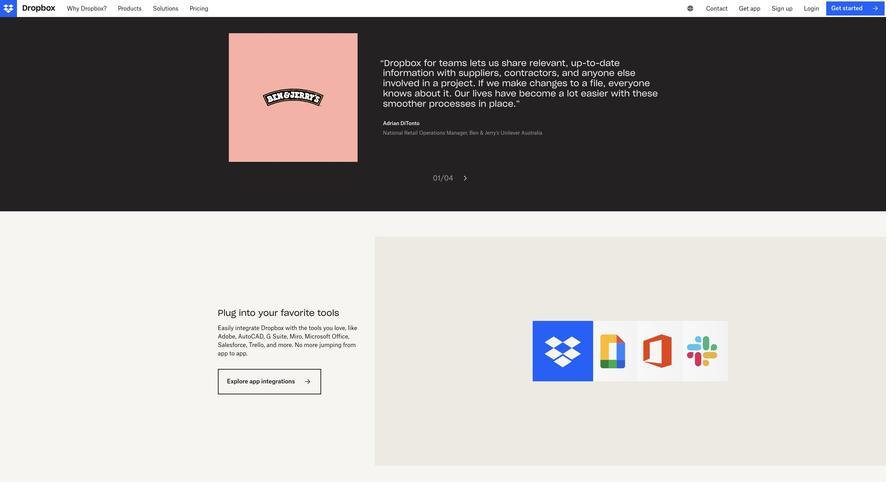Task type: vqa. For each thing, say whether or not it's contained in the screenshot.
the top Edit
no



Task type: locate. For each thing, give the bounding box(es) containing it.
why
[[67, 5, 79, 12]]

sign up link
[[766, 0, 798, 17]]

0 vertical spatial app
[[750, 5, 760, 12]]

0 horizontal spatial to
[[229, 350, 235, 357]]

get for get app
[[739, 5, 749, 12]]

get
[[831, 5, 841, 12], [739, 5, 749, 12]]

to for changes
[[570, 78, 579, 89]]

into
[[239, 308, 256, 319]]

with inside easily integrate dropbox with the tools you love, like adobe, autocad, g suite, miro, microsoft office, salesforce, trello, and more. no more jumping from app to app.
[[285, 325, 297, 332]]

0 horizontal spatial in
[[422, 78, 430, 89]]

get app button
[[733, 0, 766, 17]]

2 vertical spatial with
[[285, 325, 297, 332]]

processes
[[429, 98, 476, 109]]

get started
[[831, 5, 863, 12]]

to inside easily integrate dropbox with the tools you love, like adobe, autocad, g suite, miro, microsoft office, salesforce, trello, and more. no more jumping from app to app.
[[229, 350, 235, 357]]

knows
[[383, 88, 412, 99]]

and inside easily integrate dropbox with the tools you love, like adobe, autocad, g suite, miro, microsoft office, salesforce, trello, and more. no more jumping from app to app.
[[266, 342, 277, 349]]

no
[[295, 342, 302, 349]]

it.
[[443, 88, 452, 99]]

1 vertical spatial and
[[266, 342, 277, 349]]

in down 'if'
[[478, 98, 486, 109]]

with down else
[[611, 88, 630, 99]]

explore
[[227, 378, 248, 385]]

tools up 'you'
[[317, 308, 339, 319]]

"dropbox
[[380, 58, 421, 69]]

and
[[562, 68, 579, 79], [266, 342, 277, 349]]

1 vertical spatial app
[[218, 350, 228, 357]]

retail
[[404, 130, 418, 136]]

solutions
[[153, 5, 178, 12]]

jumping
[[319, 342, 342, 349]]

lives
[[473, 88, 492, 99]]

0 vertical spatial and
[[562, 68, 579, 79]]

1 horizontal spatial get
[[831, 5, 841, 12]]

plug
[[218, 308, 236, 319]]

0 vertical spatial with
[[437, 68, 456, 79]]

a left lot
[[559, 88, 564, 99]]

1 horizontal spatial to
[[570, 78, 579, 89]]

contractors,
[[504, 68, 559, 79]]

"dropbox for teams lets us share relevant, up-to-date information with suppliers, contractors, and anyone else involved in a project. if we make changes to a file, everyone knows about it. our lives have become a lot easier with these smoother processes in place."
[[380, 58, 658, 109]]

0 horizontal spatial app
[[218, 350, 228, 357]]

have
[[495, 88, 516, 99]]

explore app integrations link
[[218, 369, 321, 395]]

0 horizontal spatial get
[[739, 5, 749, 12]]

adrian ditonto
[[383, 120, 420, 126]]

1 vertical spatial with
[[611, 88, 630, 99]]

and down g
[[266, 342, 277, 349]]

0 vertical spatial to
[[570, 78, 579, 89]]

0 horizontal spatial and
[[266, 342, 277, 349]]

australia
[[521, 130, 542, 136]]

with
[[437, 68, 456, 79], [611, 88, 630, 99], [285, 325, 297, 332]]

miro,
[[290, 333, 303, 340]]

we
[[486, 78, 499, 89]]

app for get app
[[750, 5, 760, 12]]

&
[[480, 130, 483, 136]]

get right contact dropdown button at the top right
[[739, 5, 749, 12]]

pricing link
[[184, 0, 214, 17]]

you
[[323, 325, 333, 332]]

microsoft
[[305, 333, 330, 340]]

2 vertical spatial app
[[249, 378, 260, 385]]

app down salesforce,
[[218, 350, 228, 357]]

everyone
[[608, 78, 650, 89]]

with right for
[[437, 68, 456, 79]]

app left sign
[[750, 5, 760, 12]]

1 vertical spatial tools
[[309, 325, 322, 332]]

0 vertical spatial tools
[[317, 308, 339, 319]]

01/04
[[433, 174, 453, 182]]

tools
[[317, 308, 339, 319], [309, 325, 322, 332]]

easier
[[581, 88, 608, 99]]

these
[[633, 88, 658, 99]]

why dropbox? button
[[61, 0, 112, 17]]

a left file,
[[582, 78, 587, 89]]

adobe,
[[218, 333, 237, 340]]

1 horizontal spatial in
[[478, 98, 486, 109]]

2 horizontal spatial a
[[582, 78, 587, 89]]

sign
[[772, 5, 784, 12]]

sign up
[[772, 5, 793, 12]]

login
[[804, 5, 819, 12]]

about
[[415, 88, 441, 99]]

favorite
[[281, 308, 315, 319]]

relevant,
[[529, 58, 568, 69]]

and up lot
[[562, 68, 579, 79]]

app right explore on the bottom left
[[249, 378, 260, 385]]

get for get started
[[831, 5, 841, 12]]

easily integrate dropbox with the tools you love, like adobe, autocad, g suite, miro, microsoft office, salesforce, trello, and more. no more jumping from app to app.
[[218, 325, 357, 357]]

tools up microsoft
[[309, 325, 322, 332]]

0 horizontal spatial with
[[285, 325, 297, 332]]

dropbox logo next to the google editors logo, the microsoft office logo, and the slack logo image
[[392, 254, 869, 449]]

get left started
[[831, 5, 841, 12]]

1 vertical spatial in
[[478, 98, 486, 109]]

to inside the "dropbox for teams lets us share relevant, up-to-date information with suppliers, contractors, and anyone else involved in a project. if we make changes to a file, everyone knows about it. our lives have become a lot easier with these smoother processes in place."
[[570, 78, 579, 89]]

and inside the "dropbox for teams lets us share relevant, up-to-date information with suppliers, contractors, and anyone else involved in a project. if we make changes to a file, everyone knows about it. our lives have become a lot easier with these smoother processes in place."
[[562, 68, 579, 79]]

to down up-
[[570, 78, 579, 89]]

1 horizontal spatial and
[[562, 68, 579, 79]]

from
[[343, 342, 356, 349]]

1 horizontal spatial app
[[249, 378, 260, 385]]

to down salesforce,
[[229, 350, 235, 357]]

2 horizontal spatial with
[[611, 88, 630, 99]]

smoother
[[383, 98, 426, 109]]

1 vertical spatial to
[[229, 350, 235, 357]]

else
[[617, 68, 636, 79]]

place."
[[489, 98, 520, 109]]

office,
[[332, 333, 349, 340]]

a left it.
[[433, 78, 438, 89]]

get inside get started link
[[831, 5, 841, 12]]

get inside get app popup button
[[739, 5, 749, 12]]

a
[[433, 78, 438, 89], [582, 78, 587, 89], [559, 88, 564, 99]]

in
[[422, 78, 430, 89], [478, 98, 486, 109]]

dropbox
[[261, 325, 284, 332]]

2 horizontal spatial app
[[750, 5, 760, 12]]

1 horizontal spatial a
[[559, 88, 564, 99]]

app inside popup button
[[750, 5, 760, 12]]

operations
[[419, 130, 445, 136]]

for
[[424, 58, 436, 69]]

in down for
[[422, 78, 430, 89]]

project.
[[441, 78, 476, 89]]

app
[[750, 5, 760, 12], [218, 350, 228, 357], [249, 378, 260, 385]]

with up miro,
[[285, 325, 297, 332]]



Task type: describe. For each thing, give the bounding box(es) containing it.
national retail operations manager, ben & jerry's unilever australia
[[383, 130, 542, 136]]

salesforce,
[[218, 342, 247, 349]]

contact button
[[700, 0, 733, 17]]

ben & jerry's logo image
[[263, 67, 324, 128]]

the
[[299, 325, 307, 332]]

pricing
[[190, 5, 208, 12]]

login link
[[798, 0, 825, 17]]

get started link
[[826, 1, 885, 16]]

teams
[[439, 58, 467, 69]]

suite,
[[272, 333, 288, 340]]

ben
[[469, 130, 479, 136]]

jerry's
[[485, 130, 499, 136]]

products button
[[112, 0, 147, 17]]

lot
[[567, 88, 578, 99]]

love,
[[334, 325, 346, 332]]

if
[[478, 78, 484, 89]]

plug into your favorite tools
[[218, 308, 339, 319]]

make
[[502, 78, 527, 89]]

our
[[455, 88, 470, 99]]

dropbox?
[[81, 5, 107, 12]]

lets
[[470, 58, 486, 69]]

ditonto
[[400, 120, 420, 126]]

0 vertical spatial in
[[422, 78, 430, 89]]

like
[[348, 325, 357, 332]]

unilever
[[501, 130, 520, 136]]

more.
[[278, 342, 293, 349]]

your
[[258, 308, 278, 319]]

0 horizontal spatial a
[[433, 78, 438, 89]]

integrate
[[235, 325, 259, 332]]

suppliers,
[[459, 68, 501, 79]]

products
[[118, 5, 142, 12]]

more
[[304, 342, 318, 349]]

national
[[383, 130, 403, 136]]

to-
[[586, 58, 600, 69]]

easily
[[218, 325, 234, 332]]

date
[[600, 58, 620, 69]]

anyone
[[582, 68, 615, 79]]

app.
[[236, 350, 248, 357]]

adrian
[[383, 120, 399, 126]]

file,
[[590, 78, 606, 89]]

tools inside easily integrate dropbox with the tools you love, like adobe, autocad, g suite, miro, microsoft office, salesforce, trello, and more. no more jumping from app to app.
[[309, 325, 322, 332]]

contact
[[706, 5, 728, 12]]

g
[[266, 333, 271, 340]]

up-
[[571, 58, 586, 69]]

become
[[519, 88, 556, 99]]

explore app integrations
[[227, 378, 295, 385]]

get app
[[739, 5, 760, 12]]

autocad,
[[238, 333, 265, 340]]

trello,
[[249, 342, 265, 349]]

share
[[502, 58, 527, 69]]

1 horizontal spatial with
[[437, 68, 456, 79]]

app for explore app integrations
[[249, 378, 260, 385]]

app inside easily integrate dropbox with the tools you love, like adobe, autocad, g suite, miro, microsoft office, salesforce, trello, and more. no more jumping from app to app.
[[218, 350, 228, 357]]

information
[[383, 68, 434, 79]]

changes
[[530, 78, 567, 89]]

involved
[[383, 78, 420, 89]]

us
[[489, 58, 499, 69]]

solutions button
[[147, 0, 184, 17]]

integrations
[[261, 378, 295, 385]]

why dropbox?
[[67, 5, 107, 12]]

started
[[843, 5, 863, 12]]

to for app
[[229, 350, 235, 357]]

up
[[786, 5, 793, 12]]



